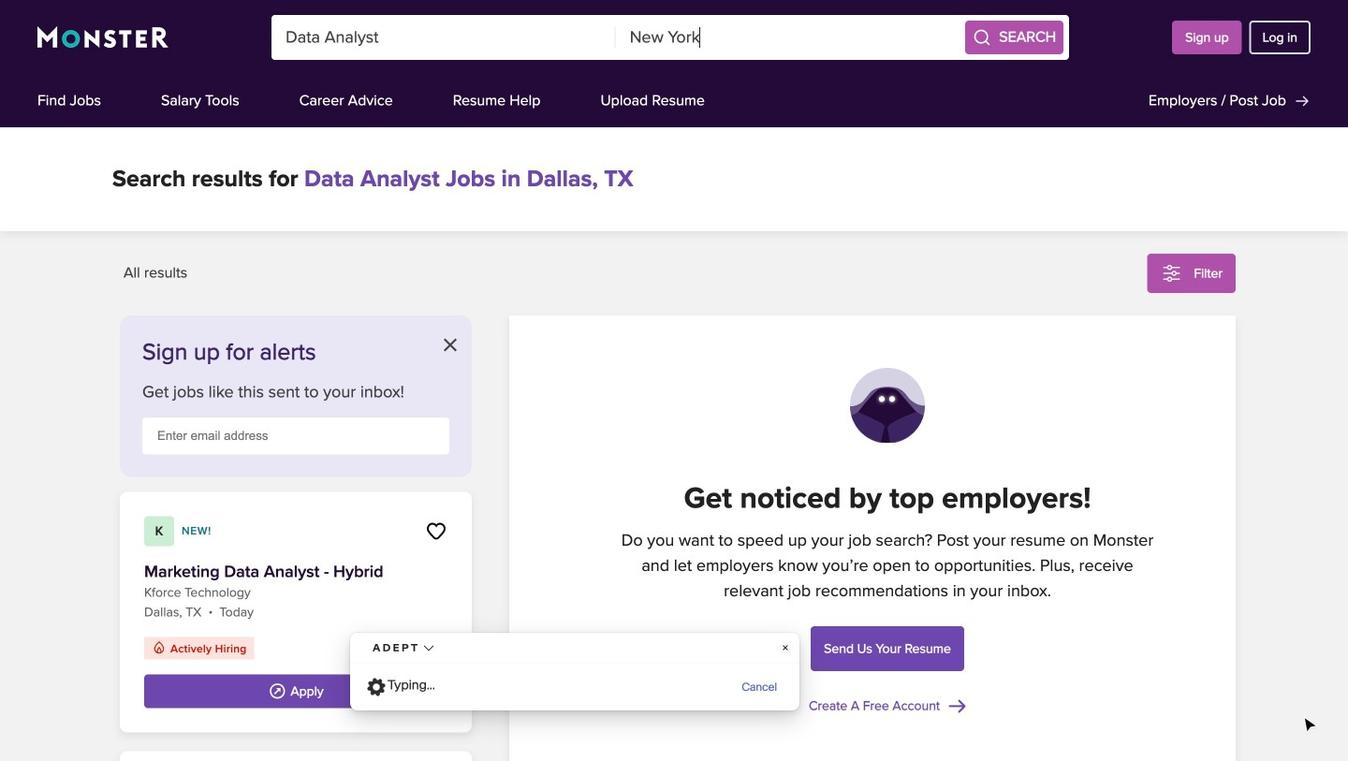 Task type: describe. For each thing, give the bounding box(es) containing it.
close image
[[444, 338, 457, 352]]

Search jobs, keywords, companies search field
[[272, 15, 616, 60]]

Enter location or "remote" search field
[[616, 15, 960, 60]]

marketing data analyst - hybrid at kforce technology element
[[120, 492, 472, 733]]



Task type: locate. For each thing, give the bounding box(es) containing it.
email address email field
[[142, 418, 449, 455]]

save this job image
[[425, 520, 448, 543]]

monster image
[[37, 26, 169, 49]]

filter image
[[1160, 262, 1183, 285], [1160, 262, 1183, 285]]



